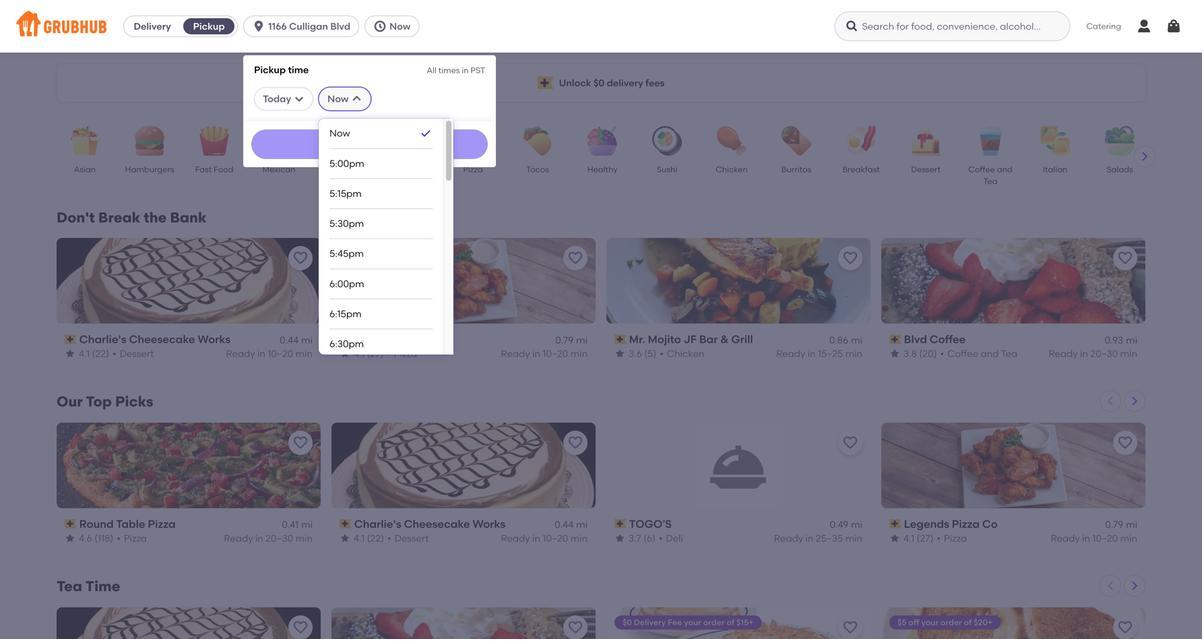 Task type: locate. For each thing, give the bounding box(es) containing it.
your right off
[[922, 617, 939, 627]]

legends pizza co for subscription pass image on the right of the 0.49 mi
[[905, 517, 998, 530]]

0 horizontal spatial co
[[433, 333, 448, 346]]

in for subscription pass image over our
[[258, 348, 266, 359]]

our top picks
[[57, 393, 153, 410]]

0 vertical spatial (27)
[[367, 348, 384, 359]]

1 vertical spatial 4.1 (22)
[[354, 533, 384, 544]]

0.44 for subscription pass image over our
[[280, 334, 299, 346]]

subscription pass image
[[65, 335, 77, 344], [340, 335, 352, 344], [890, 335, 902, 344], [65, 519, 77, 529], [340, 519, 352, 529], [615, 519, 627, 529], [890, 519, 902, 529]]

4.1 (22)
[[79, 348, 109, 359], [354, 533, 384, 544]]

1 horizontal spatial • pizza
[[387, 348, 417, 359]]

min for subscription pass image over our
[[296, 348, 313, 359]]

chicken
[[716, 165, 748, 174], [667, 348, 705, 359]]

0.41
[[282, 519, 299, 530]]

•
[[113, 348, 116, 359], [387, 348, 391, 359], [660, 348, 664, 359], [941, 348, 945, 359], [117, 533, 121, 544], [388, 533, 391, 544], [659, 533, 663, 544], [937, 533, 941, 544]]

1 horizontal spatial works
[[473, 517, 506, 530]]

caret right icon image
[[1140, 151, 1151, 162], [1130, 396, 1141, 406], [1130, 580, 1141, 591]]

4.1 (27) for star icon associated with subscription pass image on the right of the 0.49 mi
[[904, 533, 934, 544]]

1166 culligan blvd
[[268, 21, 351, 32]]

in for subscription pass image to the left of blvd coffee in the bottom of the page
[[1081, 348, 1089, 359]]

star icon image for subscription pass image to the left of togo's
[[615, 533, 626, 544]]

min for subscription pass image under 6:15pm
[[571, 348, 588, 359]]

deli
[[666, 533, 684, 544]]

0 horizontal spatial tea
[[57, 578, 82, 595]]

italian image
[[1032, 126, 1079, 156]]

delivery left fee on the right bottom of page
[[634, 617, 666, 627]]

0 horizontal spatial • dessert
[[113, 348, 154, 359]]

1 horizontal spatial 0.44 mi
[[555, 519, 588, 530]]

today
[[263, 93, 291, 105]]

20–30 for round table pizza
[[266, 533, 293, 544]]

1 horizontal spatial (22)
[[367, 533, 384, 544]]

of left $20+
[[964, 617, 972, 627]]

1 horizontal spatial dessert
[[395, 533, 429, 544]]

coffee inside coffee and tea
[[969, 165, 996, 174]]

0 vertical spatial 4.1 (27)
[[354, 348, 384, 359]]

svg image
[[1166, 18, 1183, 34], [846, 20, 859, 33], [294, 94, 305, 104]]

off
[[909, 617, 920, 627]]

blvd up the 3.8 (20)
[[905, 333, 928, 346]]

delivery left "pickup" button on the top left of the page
[[134, 21, 171, 32]]

in
[[462, 65, 469, 75], [258, 348, 266, 359], [533, 348, 541, 359], [808, 348, 816, 359], [1081, 348, 1089, 359], [255, 533, 264, 544], [533, 533, 541, 544], [806, 533, 814, 544], [1083, 533, 1091, 544]]

tea
[[984, 176, 998, 186], [1001, 348, 1018, 359], [57, 578, 82, 595]]

ready in 15–25 min
[[777, 348, 863, 359]]

ready in 20–30 min for round table pizza
[[224, 533, 313, 544]]

burritos
[[782, 165, 812, 174]]

min for subscription pass image to the left of blvd coffee in the bottom of the page
[[1121, 348, 1138, 359]]

5:30pm
[[330, 218, 364, 229]]

star icon image for subscription pass image to the left of blvd coffee in the bottom of the page
[[890, 348, 901, 359]]

1 horizontal spatial of
[[964, 617, 972, 627]]

6:15pm
[[330, 308, 362, 319]]

svg image inside the now "button"
[[373, 20, 387, 33]]

0 vertical spatial $0
[[594, 77, 605, 89]]

coffee up '(20)' at right bottom
[[930, 333, 966, 346]]

1 vertical spatial caret right icon image
[[1130, 396, 1141, 406]]

svg image
[[252, 20, 266, 33], [373, 20, 387, 33], [351, 94, 362, 104]]

0 horizontal spatial blvd
[[331, 21, 351, 32]]

in for subscription pass image on the right of the 0.49 mi
[[1083, 533, 1091, 544]]

mi for subscription pass icon
[[852, 334, 863, 346]]

works
[[198, 333, 231, 346], [473, 517, 506, 530]]

1 horizontal spatial tea
[[984, 176, 998, 186]]

and down coffee and tea image
[[997, 165, 1013, 174]]

0 vertical spatial (22)
[[92, 348, 109, 359]]

• for subscription pass image to the left of togo's
[[659, 533, 663, 544]]

subscription pass image down 6:15pm
[[340, 335, 352, 344]]

10–20
[[268, 348, 293, 359], [543, 348, 569, 359], [543, 533, 569, 544], [1093, 533, 1119, 544]]

1 horizontal spatial charlie's
[[354, 517, 402, 530]]

1 vertical spatial (22)
[[367, 533, 384, 544]]

0 horizontal spatial works
[[198, 333, 231, 346]]

0 vertical spatial and
[[997, 165, 1013, 174]]

1 vertical spatial coffee
[[930, 333, 966, 346]]

2 horizontal spatial tea
[[1001, 348, 1018, 359]]

ready for subscription pass icon
[[777, 348, 806, 359]]

ready for subscription pass image under 6:15pm
[[501, 348, 530, 359]]

0 horizontal spatial order
[[704, 617, 725, 627]]

main navigation navigation
[[0, 0, 1203, 639]]

hamburgers image
[[126, 126, 173, 156]]

1 your from the left
[[684, 617, 702, 627]]

1 vertical spatial 20–30
[[266, 533, 293, 544]]

your
[[684, 617, 702, 627], [922, 617, 939, 627]]

0.44
[[280, 334, 299, 346], [555, 519, 574, 530]]

1 horizontal spatial 0.79 mi
[[1106, 519, 1138, 530]]

(22) for subscription pass image over our
[[92, 348, 109, 359]]

ready in 20–30 min down 0.93 on the right bottom
[[1049, 348, 1138, 359]]

• pizza for subscription pass image under 6:15pm
[[387, 348, 417, 359]]

• for subscription pass image to the left of round
[[117, 533, 121, 544]]

coffee down coffee and tea image
[[969, 165, 996, 174]]

mi for subscription pass image on the right of 0.41 mi
[[577, 519, 588, 530]]

order left $15+
[[704, 617, 725, 627]]

1 horizontal spatial order
[[941, 617, 963, 627]]

0 horizontal spatial 4.1 (27)
[[354, 348, 384, 359]]

now inside 'option'
[[330, 127, 350, 139]]

pickup left time
[[254, 64, 286, 76]]

healthy image
[[579, 126, 626, 156]]

your right fee on the right bottom of page
[[684, 617, 702, 627]]

star icon image for subscription pass image on the right of 0.41 mi
[[340, 533, 351, 544]]

20–30 down 0.41
[[266, 533, 293, 544]]

break
[[98, 209, 140, 226]]

save this restaurant image
[[293, 250, 309, 266], [843, 250, 859, 266], [293, 435, 309, 451], [568, 435, 584, 451], [843, 435, 859, 451], [1118, 435, 1134, 451], [293, 619, 309, 636], [568, 619, 584, 636]]

1 vertical spatial works
[[473, 517, 506, 530]]

mi for subscription pass image over our
[[301, 334, 313, 346]]

sushi image
[[644, 126, 691, 156]]

1 horizontal spatial delivery
[[634, 617, 666, 627]]

2 horizontal spatial svg image
[[1166, 18, 1183, 34]]

star icon image for subscription pass image over our
[[65, 348, 76, 359]]

$5
[[898, 617, 907, 627]]

coffee down blvd coffee in the bottom of the page
[[948, 348, 979, 359]]

$0 left fee on the right bottom of page
[[623, 617, 632, 627]]

caret left icon image
[[1106, 396, 1116, 406], [1106, 580, 1116, 591]]

pickup inside button
[[193, 21, 225, 32]]

pickup for pickup time
[[254, 64, 286, 76]]

save this restaurant image for subscription pass image to the left of round
[[293, 435, 309, 451]]

chinese
[[328, 165, 360, 174]]

1 horizontal spatial • dessert
[[388, 533, 429, 544]]

2 horizontal spatial • pizza
[[937, 533, 968, 544]]

0.86
[[830, 334, 849, 346]]

• for subscription pass image under 6:15pm
[[387, 348, 391, 359]]

1 horizontal spatial chicken
[[716, 165, 748, 174]]

• dessert
[[113, 348, 154, 359], [388, 533, 429, 544]]

6:00pm
[[330, 278, 364, 289]]

and right '(20)' at right bottom
[[981, 348, 999, 359]]

order left $20+
[[941, 617, 963, 627]]

ready for subscription pass image on the right of the 0.49 mi
[[1051, 533, 1080, 544]]

asian image
[[61, 126, 109, 156]]

1 vertical spatial co
[[983, 517, 998, 530]]

• pizza for subscription pass image to the left of round
[[117, 533, 147, 544]]

0 horizontal spatial chicken
[[667, 348, 705, 359]]

ready in 10–20 min
[[226, 348, 313, 359], [501, 348, 588, 359], [501, 533, 588, 544], [1051, 533, 1138, 544]]

• for subscription pass image over our
[[113, 348, 116, 359]]

don't
[[57, 209, 95, 226]]

0 horizontal spatial ready in 20–30 min
[[224, 533, 313, 544]]

grubhub plus flag logo image
[[538, 77, 554, 89]]

of
[[727, 617, 735, 627], [964, 617, 972, 627]]

0 vertical spatial dessert
[[912, 165, 941, 174]]

1 horizontal spatial 0.44
[[555, 519, 574, 530]]

0 horizontal spatial legends pizza co
[[354, 333, 448, 346]]

cheesecake for subscription pass image on the right of 0.41 mi
[[404, 517, 470, 530]]

0.44 mi
[[280, 334, 313, 346], [555, 519, 588, 530]]

0 horizontal spatial pickup
[[193, 21, 225, 32]]

0 vertical spatial 0.79 mi
[[556, 334, 588, 346]]

0 vertical spatial ready in 20–30 min
[[1049, 348, 1138, 359]]

4.1
[[79, 348, 90, 359], [354, 348, 365, 359], [354, 533, 365, 544], [904, 533, 915, 544]]

2 vertical spatial tea
[[57, 578, 82, 595]]

1 horizontal spatial legends
[[905, 517, 950, 530]]

star icon image for subscription pass image to the left of round
[[65, 533, 76, 544]]

min for subscription pass image to the left of togo's
[[846, 533, 863, 544]]

and inside coffee and tea
[[997, 165, 1013, 174]]

0 vertical spatial blvd
[[331, 21, 351, 32]]

chicken down the chicken image
[[716, 165, 748, 174]]

ready for subscription pass image over our
[[226, 348, 255, 359]]

order
[[704, 617, 725, 627], [941, 617, 963, 627]]

1 vertical spatial • dessert
[[388, 533, 429, 544]]

2 vertical spatial dessert
[[395, 533, 429, 544]]

1 horizontal spatial svg image
[[846, 20, 859, 33]]

0 vertical spatial legends
[[354, 333, 400, 346]]

in for subscription pass image under 6:15pm
[[533, 348, 541, 359]]

ready
[[226, 348, 255, 359], [501, 348, 530, 359], [777, 348, 806, 359], [1049, 348, 1078, 359], [224, 533, 253, 544], [501, 533, 530, 544], [775, 533, 804, 544], [1051, 533, 1080, 544]]

0 vertical spatial works
[[198, 333, 231, 346]]

hamburgers
[[125, 165, 174, 174]]

0 vertical spatial delivery
[[134, 21, 171, 32]]

1 vertical spatial 0.44
[[555, 519, 574, 530]]

bank
[[170, 209, 207, 226]]

1 vertical spatial 0.79
[[1106, 519, 1124, 530]]

ready in 20–30 min
[[1049, 348, 1138, 359], [224, 533, 313, 544]]

0 horizontal spatial legends
[[354, 333, 400, 346]]

0 horizontal spatial charlie's cheesecake works
[[79, 333, 231, 346]]

$5 off your order of $20+
[[898, 617, 993, 627]]

• chicken
[[660, 348, 705, 359]]

0 horizontal spatial 4.1 (22)
[[79, 348, 109, 359]]

co for subscription pass image on the right of the 0.49 mi
[[983, 517, 998, 530]]

co for subscription pass image under 6:15pm
[[433, 333, 448, 346]]

ready for subscription pass image to the left of round
[[224, 533, 253, 544]]

0 vertical spatial coffee
[[969, 165, 996, 174]]

1 vertical spatial 4.1 (27)
[[904, 533, 934, 544]]

3.7 (6)
[[629, 533, 656, 544]]

healthy
[[588, 165, 618, 174]]

2 horizontal spatial svg image
[[373, 20, 387, 33]]

chicken down jf
[[667, 348, 705, 359]]

0 vertical spatial legends pizza co
[[354, 333, 448, 346]]

1 vertical spatial delivery
[[634, 617, 666, 627]]

1 horizontal spatial pickup
[[254, 64, 286, 76]]

2 caret left icon image from the top
[[1106, 580, 1116, 591]]

in for subscription pass image to the left of round
[[255, 533, 264, 544]]

1 vertical spatial blvd
[[905, 333, 928, 346]]

0.79 mi for subscription pass image under 6:15pm
[[556, 334, 588, 346]]

burritos image
[[773, 126, 820, 156]]

0.79 mi for subscription pass image on the right of the 0.49 mi
[[1106, 519, 1138, 530]]

works for subscription pass image on the right of 0.41 mi
[[473, 517, 506, 530]]

ready in 20–30 min down 0.41
[[224, 533, 313, 544]]

list box containing now
[[330, 119, 433, 639]]

0 vertical spatial tea
[[984, 176, 998, 186]]

star icon image
[[65, 348, 76, 359], [340, 348, 351, 359], [615, 348, 626, 359], [890, 348, 901, 359], [65, 533, 76, 544], [340, 533, 351, 544], [615, 533, 626, 544], [890, 533, 901, 544]]

20–30
[[1091, 348, 1119, 359], [266, 533, 293, 544]]

mi for subscription pass image on the right of the 0.49 mi
[[1127, 519, 1138, 530]]

charlie's for subscription pass image on the right of 0.41 mi
[[354, 517, 402, 530]]

subscription pass image right the 0.49 mi
[[890, 519, 902, 529]]

1 horizontal spatial 4.1 (27)
[[904, 533, 934, 544]]

fees
[[646, 77, 665, 89]]

1 vertical spatial 0.79 mi
[[1106, 519, 1138, 530]]

ready in 25–35 min
[[775, 533, 863, 544]]

0 vertical spatial • dessert
[[113, 348, 154, 359]]

0 vertical spatial 4.1 (22)
[[79, 348, 109, 359]]

• deli
[[659, 533, 684, 544]]

1 horizontal spatial 4.1 (22)
[[354, 533, 384, 544]]

(22)
[[92, 348, 109, 359], [367, 533, 384, 544]]

• for subscription pass icon
[[660, 348, 664, 359]]

1 horizontal spatial legends pizza co
[[905, 517, 998, 530]]

1 of from the left
[[727, 617, 735, 627]]

tea inside coffee and tea
[[984, 176, 998, 186]]

0 horizontal spatial (27)
[[367, 348, 384, 359]]

2 horizontal spatial dessert
[[912, 165, 941, 174]]

• coffee and tea
[[941, 348, 1018, 359]]

5:15pm
[[330, 188, 362, 199]]

0 vertical spatial caret right icon image
[[1140, 151, 1151, 162]]

0 horizontal spatial dessert
[[120, 348, 154, 359]]

0 horizontal spatial of
[[727, 617, 735, 627]]

of left $15+
[[727, 617, 735, 627]]

1 vertical spatial ready in 20–30 min
[[224, 533, 313, 544]]

• pizza for subscription pass image on the right of the 0.49 mi
[[937, 533, 968, 544]]

1 caret left icon image from the top
[[1106, 396, 1116, 406]]

table
[[116, 517, 145, 530]]

1 horizontal spatial 20–30
[[1091, 348, 1119, 359]]

delivery
[[134, 21, 171, 32], [634, 617, 666, 627]]

0 vertical spatial 0.44 mi
[[280, 334, 313, 346]]

the
[[144, 209, 167, 226]]

• for subscription pass image on the right of 0.41 mi
[[388, 533, 391, 544]]

legends for subscription pass image under 6:15pm
[[354, 333, 400, 346]]

2 vertical spatial now
[[330, 127, 350, 139]]

blvd right culligan
[[331, 21, 351, 32]]

0 horizontal spatial (22)
[[92, 348, 109, 359]]

1166 culligan blvd button
[[243, 16, 365, 37]]

1 horizontal spatial (27)
[[917, 533, 934, 544]]

dessert for subscription pass image over our
[[120, 348, 154, 359]]

0 horizontal spatial 20–30
[[266, 533, 293, 544]]

$0 right 'unlock' at the left of the page
[[594, 77, 605, 89]]

salads image
[[1097, 126, 1144, 156]]

2 order from the left
[[941, 617, 963, 627]]

0 horizontal spatial charlie's
[[79, 333, 126, 346]]

0.49 mi
[[830, 519, 863, 530]]

now
[[390, 21, 411, 32], [328, 93, 349, 105], [330, 127, 350, 139]]

0 vertical spatial caret left icon image
[[1106, 396, 1116, 406]]

0.79 mi
[[556, 334, 588, 346], [1106, 519, 1138, 530]]

mexican image
[[256, 126, 303, 156]]

$0 delivery fee your order of $15+
[[623, 617, 754, 627]]

list box
[[330, 119, 433, 639]]

(27) for star icon associated with subscription pass image on the right of the 0.49 mi
[[917, 533, 934, 544]]

$0
[[594, 77, 605, 89], [623, 617, 632, 627]]

svg image inside 1166 culligan blvd button
[[252, 20, 266, 33]]

don't break the bank
[[57, 209, 207, 226]]

1 vertical spatial dessert
[[120, 348, 154, 359]]

legends
[[354, 333, 400, 346], [905, 517, 950, 530]]

2 vertical spatial coffee
[[948, 348, 979, 359]]

pickup right "delivery" button
[[193, 21, 225, 32]]

0 horizontal spatial svg image
[[252, 20, 266, 33]]

coffee for blvd coffee
[[930, 333, 966, 346]]

cheesecake
[[129, 333, 195, 346], [404, 517, 470, 530]]

min
[[296, 348, 313, 359], [571, 348, 588, 359], [846, 348, 863, 359], [1121, 348, 1138, 359], [296, 533, 313, 544], [571, 533, 588, 544], [846, 533, 863, 544], [1121, 533, 1138, 544]]

1 vertical spatial legends pizza co
[[905, 517, 998, 530]]

pickup for pickup
[[193, 21, 225, 32]]

(27) for star icon corresponding to subscription pass image under 6:15pm
[[367, 348, 384, 359]]

• pizza
[[387, 348, 417, 359], [117, 533, 147, 544], [937, 533, 968, 544]]

pickup time
[[254, 64, 309, 76]]

2 vertical spatial caret right icon image
[[1130, 580, 1141, 591]]

star icon image for subscription pass icon
[[615, 348, 626, 359]]

save this restaurant image
[[568, 250, 584, 266], [1118, 250, 1134, 266], [843, 619, 859, 636], [1118, 619, 1134, 636]]

20–30 down 0.93 on the right bottom
[[1091, 348, 1119, 359]]

fee
[[668, 617, 682, 627]]

0 vertical spatial pickup
[[193, 21, 225, 32]]

bar
[[700, 333, 718, 346]]

1 vertical spatial $0
[[623, 617, 632, 627]]

in for subscription pass icon
[[808, 348, 816, 359]]

0.86 mi
[[830, 334, 863, 346]]

3.8
[[904, 348, 917, 359]]

0 vertical spatial cheesecake
[[129, 333, 195, 346]]

• dessert for subscription pass image over our
[[113, 348, 154, 359]]

delivery inside "delivery" button
[[134, 21, 171, 32]]

4.1 for subscription pass image on the right of 0.41 mi
[[354, 533, 365, 544]]

4.6 (118)
[[79, 533, 113, 544]]

and
[[997, 165, 1013, 174], [981, 348, 999, 359]]



Task type: describe. For each thing, give the bounding box(es) containing it.
0 vertical spatial 0.79
[[556, 334, 574, 346]]

caret right icon image for tea time
[[1130, 580, 1141, 591]]

in inside navigation
[[462, 65, 469, 75]]

mr. mojito jf bar & grill
[[629, 333, 754, 346]]

0.44 mi for subscription pass image on the right of 0.41 mi
[[555, 519, 588, 530]]

top
[[86, 393, 112, 410]]

check icon image
[[419, 127, 433, 140]]

(22) for subscription pass image on the right of 0.41 mi
[[367, 533, 384, 544]]

in for subscription pass image to the left of togo's
[[806, 533, 814, 544]]

ready in 10–20 min for subscription pass image under 6:15pm
[[501, 348, 588, 359]]

2 of from the left
[[964, 617, 972, 627]]

0 horizontal spatial svg image
[[294, 94, 305, 104]]

delivery button
[[124, 16, 181, 37]]

tacos
[[526, 165, 550, 174]]

all
[[427, 65, 437, 75]]

save this restaurant image for subscription pass image on the right of the 0.49 mi
[[1118, 435, 1134, 451]]

togo's
[[629, 517, 672, 530]]

pickup button
[[181, 16, 237, 37]]

catering button
[[1078, 11, 1131, 42]]

1 vertical spatial and
[[981, 348, 999, 359]]

grill
[[732, 333, 754, 346]]

0.93 mi
[[1105, 334, 1138, 346]]

5:45pm
[[330, 248, 364, 259]]

delivery
[[607, 77, 644, 89]]

tea time
[[57, 578, 120, 595]]

subscription pass image
[[615, 335, 627, 344]]

0.44 mi for subscription pass image over our
[[280, 334, 313, 346]]

now option
[[330, 119, 433, 149]]

american image
[[385, 126, 432, 156]]

save this restaurant image for subscription pass image on the right of 0.41 mi
[[568, 435, 584, 451]]

min for subscription pass image to the left of round
[[296, 533, 313, 544]]

time
[[288, 64, 309, 76]]

legends for subscription pass image on the right of the 0.49 mi
[[905, 517, 950, 530]]

(5)
[[645, 348, 657, 359]]

mi for subscription pass image to the left of round
[[301, 519, 313, 530]]

ready for subscription pass image on the right of 0.41 mi
[[501, 533, 530, 544]]

coffee and tea image
[[967, 126, 1015, 156]]

0.93
[[1105, 334, 1124, 346]]

mi for subscription pass image to the left of togo's
[[852, 519, 863, 530]]

4.1 for subscription pass image over our
[[79, 348, 90, 359]]

asian
[[74, 165, 96, 174]]

charlie's for subscription pass image over our
[[79, 333, 126, 346]]

italian
[[1043, 165, 1068, 174]]

fast
[[195, 165, 212, 174]]

ready in 10–20 min for subscription pass image on the right of 0.41 mi
[[501, 533, 588, 544]]

3.7
[[629, 533, 642, 544]]

svg image for 1166 culligan blvd
[[252, 20, 266, 33]]

mexican
[[263, 165, 296, 174]]

0.44 for subscription pass image on the right of 0.41 mi
[[555, 519, 574, 530]]

2 your from the left
[[922, 617, 939, 627]]

ready in 10–20 min for subscription pass image over our
[[226, 348, 313, 359]]

culligan
[[289, 21, 328, 32]]

star icon image for subscription pass image on the right of the 0.49 mi
[[890, 533, 901, 544]]

min for subscription pass image on the right of the 0.49 mi
[[1121, 533, 1138, 544]]

0.49
[[830, 519, 849, 530]]

mr.
[[629, 333, 646, 346]]

salads
[[1107, 165, 1134, 174]]

fast food
[[195, 165, 234, 174]]

star icon image for subscription pass image under 6:15pm
[[340, 348, 351, 359]]

ready in 10–20 min for subscription pass image on the right of the 0.49 mi
[[1051, 533, 1138, 544]]

ready for subscription pass image to the left of togo's
[[775, 533, 804, 544]]

breakfast image
[[838, 126, 885, 156]]

picks
[[115, 393, 153, 410]]

4.1 (22) for subscription pass image over our star icon
[[79, 348, 109, 359]]

20–30 for blvd coffee
[[1091, 348, 1119, 359]]

now button
[[365, 16, 425, 37]]

update button
[[252, 129, 488, 159]]

update
[[355, 139, 385, 149]]

1 horizontal spatial svg image
[[351, 94, 362, 104]]

svg image for now
[[373, 20, 387, 33]]

15–25
[[818, 348, 844, 359]]

unlock
[[559, 77, 592, 89]]

mi for subscription pass image to the left of blvd coffee in the bottom of the page
[[1127, 334, 1138, 346]]

dessert image
[[903, 126, 950, 156]]

caret left icon image for tea time
[[1106, 580, 1116, 591]]

save this restaurant image for subscription pass image to the left of togo's
[[843, 435, 859, 451]]

blvd inside button
[[331, 21, 351, 32]]

times
[[439, 65, 460, 75]]

save this restaurant image for subscription pass image over our
[[293, 250, 309, 266]]

1 vertical spatial chicken
[[667, 348, 705, 359]]

6:30pm
[[330, 338, 364, 350]]

caret left icon image for our top picks
[[1106, 396, 1116, 406]]

chicken image
[[709, 126, 756, 156]]

4.1 (22) for star icon related to subscription pass image on the right of 0.41 mi
[[354, 533, 384, 544]]

&
[[721, 333, 729, 346]]

caret right icon image for our top picks
[[1130, 396, 1141, 406]]

mi for subscription pass image under 6:15pm
[[577, 334, 588, 346]]

food
[[214, 165, 234, 174]]

time
[[85, 578, 120, 595]]

coffee and tea
[[969, 165, 1013, 186]]

1 horizontal spatial 0.79
[[1106, 519, 1124, 530]]

sushi
[[657, 165, 678, 174]]

min for subscription pass icon
[[846, 348, 863, 359]]

$20+
[[974, 617, 993, 627]]

pizza image
[[450, 126, 497, 156]]

round table pizza
[[79, 517, 176, 530]]

works for subscription pass image over our
[[198, 333, 231, 346]]

pst
[[471, 65, 485, 75]]

3.6 (5)
[[629, 348, 657, 359]]

coffee for • coffee and tea
[[948, 348, 979, 359]]

(118)
[[94, 533, 113, 544]]

subscription pass image left togo's
[[615, 519, 627, 529]]

breakfast
[[843, 165, 880, 174]]

min for subscription pass image on the right of 0.41 mi
[[571, 533, 588, 544]]

all times in pst
[[427, 65, 485, 75]]

1 vertical spatial tea
[[1001, 348, 1018, 359]]

dessert for subscription pass image on the right of 0.41 mi
[[395, 533, 429, 544]]

mojito
[[648, 333, 681, 346]]

1166
[[268, 21, 287, 32]]

5:00pm
[[330, 158, 365, 169]]

4.1 for subscription pass image under 6:15pm
[[354, 348, 365, 359]]

(6)
[[644, 533, 656, 544]]

• dessert for subscription pass image on the right of 0.41 mi
[[388, 533, 429, 544]]

list box inside main navigation navigation
[[330, 119, 433, 639]]

save this restaurant image for subscription pass icon
[[843, 250, 859, 266]]

4.1 for subscription pass image on the right of the 0.49 mi
[[904, 533, 915, 544]]

ready for subscription pass image to the left of blvd coffee in the bottom of the page
[[1049, 348, 1078, 359]]

subscription pass image left blvd coffee in the bottom of the page
[[890, 335, 902, 344]]

0.41 mi
[[282, 519, 313, 530]]

$15+
[[737, 617, 754, 627]]

unlock $0 delivery fees
[[559, 77, 665, 89]]

1 order from the left
[[704, 617, 725, 627]]

chinese image
[[320, 126, 367, 156]]

legends pizza co for subscription pass image under 6:15pm
[[354, 333, 448, 346]]

• for subscription pass image to the left of blvd coffee in the bottom of the page
[[941, 348, 945, 359]]

1 vertical spatial now
[[328, 93, 349, 105]]

4.1 (27) for star icon corresponding to subscription pass image under 6:15pm
[[354, 348, 384, 359]]

1 horizontal spatial blvd
[[905, 333, 928, 346]]

1 horizontal spatial charlie's cheesecake works
[[354, 517, 506, 530]]

subscription pass image up our
[[65, 335, 77, 344]]

our
[[57, 393, 83, 410]]

(20)
[[920, 348, 937, 359]]

catering
[[1087, 21, 1122, 31]]

blvd coffee
[[905, 333, 966, 346]]

3.6
[[629, 348, 642, 359]]

0 vertical spatial chicken
[[716, 165, 748, 174]]

0 vertical spatial charlie's cheesecake works
[[79, 333, 231, 346]]

tacos image
[[514, 126, 562, 156]]

now inside "button"
[[390, 21, 411, 32]]

4.6
[[79, 533, 92, 544]]

subscription pass image right 0.41 mi
[[340, 519, 352, 529]]

subscription pass image left round
[[65, 519, 77, 529]]

ready in 20–30 min for blvd coffee
[[1049, 348, 1138, 359]]

3.8 (20)
[[904, 348, 937, 359]]

jf
[[684, 333, 697, 346]]

togo's logo image
[[696, 423, 782, 508]]

• for subscription pass image on the right of the 0.49 mi
[[937, 533, 941, 544]]

fast food image
[[191, 126, 238, 156]]

in for subscription pass image on the right of 0.41 mi
[[533, 533, 541, 544]]

round
[[79, 517, 114, 530]]

cheesecake for subscription pass image over our
[[129, 333, 195, 346]]



Task type: vqa. For each thing, say whether or not it's contained in the screenshot.
40–55 min corresponding to Chicago's Pizza With A Twist
no



